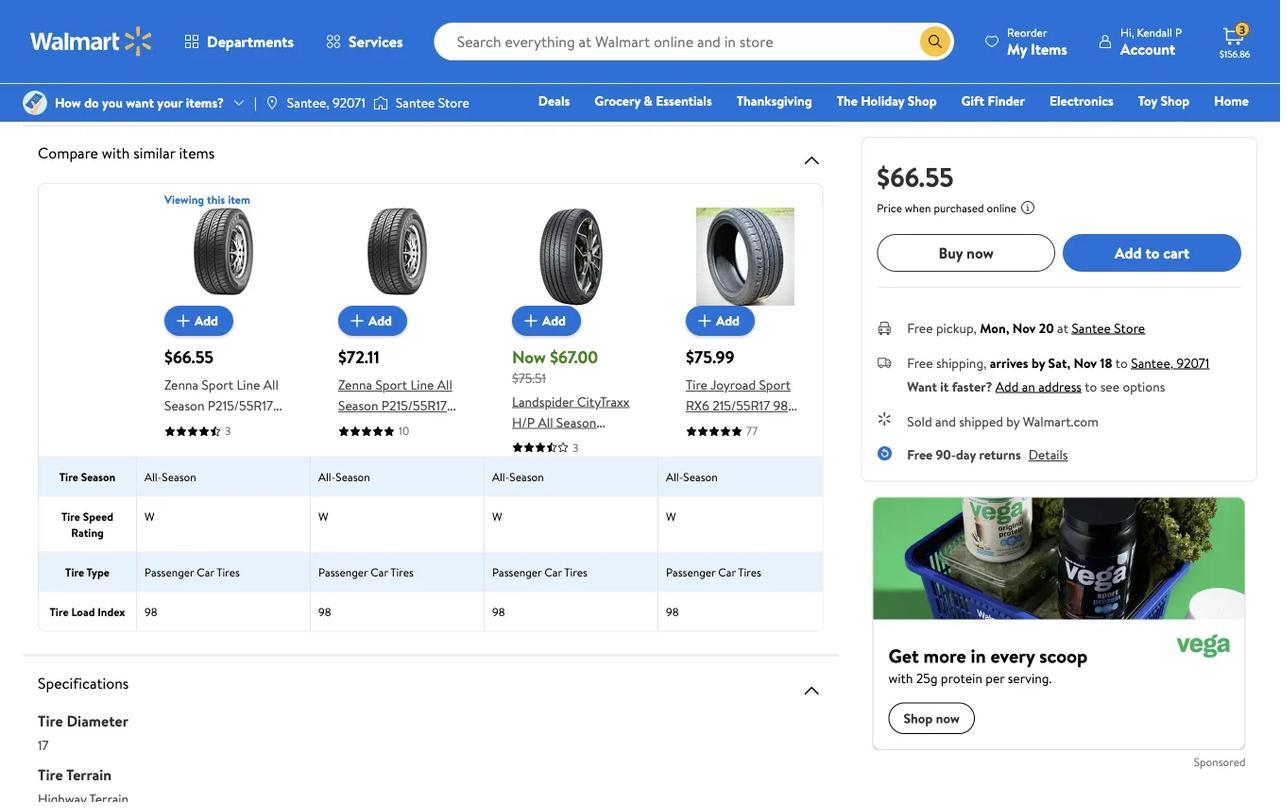 Task type: vqa. For each thing, say whether or not it's contained in the screenshot.
the middle TOMORROW
no



Task type: locate. For each thing, give the bounding box(es) containing it.
arrives
[[990, 354, 1028, 372]]

2 horizontal spatial sport
[[759, 376, 791, 394]]

0 horizontal spatial 3
[[225, 423, 231, 439]]

3 add to cart image from the left
[[520, 310, 542, 332]]

this
[[207, 192, 225, 208]]

by inside 'free shipping, arrives by sat, nov 18 to santee, 92071 want it faster? add an address to see options'
[[1031, 354, 1045, 372]]

2 passenger car tires cell from the left
[[311, 553, 485, 592]]

specifications image
[[800, 680, 823, 702]]

all-season cell down 10
[[311, 458, 485, 496]]

add inside 'free shipping, arrives by sat, nov 18 to santee, 92071 want it faster? add an address to see options'
[[995, 377, 1019, 396]]

nov left 20
[[1012, 319, 1036, 337]]

want
[[907, 377, 937, 396]]

1 vertical spatial santee
[[1072, 319, 1111, 337]]

1 horizontal spatial shop
[[1161, 92, 1190, 110]]

 image left how
[[23, 91, 47, 115]]

nov left 18
[[1074, 354, 1097, 372]]

do
[[84, 93, 99, 112]]

to inside button
[[1145, 243, 1159, 263]]

add button inside $72.11 group
[[338, 306, 407, 336]]

1 vertical spatial 3
[[225, 423, 231, 439]]

by left sat,
[[1031, 354, 1045, 372]]

1 horizontal spatial santee
[[1072, 319, 1111, 337]]

and left others
[[497, 64, 518, 82]]

walmart+ link
[[1184, 117, 1257, 137]]

3 row from the top
[[39, 496, 1006, 552]]

passenger car tires cell
[[137, 553, 311, 592], [311, 553, 485, 592], [485, 553, 658, 592], [658, 553, 832, 592]]

1 horizontal spatial by
[[1031, 354, 1045, 372]]

sport inside $72.11 zenna sport line all season p215/55r17 98w xl passenger tire
[[375, 376, 407, 394]]

1 all-season from the left
[[145, 469, 196, 485]]

and
[[497, 64, 518, 82], [717, 64, 737, 82], [935, 412, 956, 431]]

you inside manufacturers, suppliers and others provide what you see here, and we have not verified it.
[[638, 64, 659, 82]]

4 add to cart image from the left
[[693, 310, 716, 332]]

0 horizontal spatial zenna
[[164, 376, 198, 394]]

2 add to cart image from the left
[[346, 310, 368, 332]]

not
[[127, 31, 149, 49]]

1 horizontal spatial see
[[1100, 377, 1119, 396]]

w for 1st w cell from the left
[[145, 509, 155, 525]]

0 vertical spatial nov
[[1012, 319, 1036, 337]]

0 horizontal spatial by
[[1006, 412, 1020, 431]]

add for $66.55
[[195, 312, 218, 330]]

2 all-season cell from the left
[[311, 458, 485, 496]]

add left cart on the top
[[1115, 243, 1142, 263]]

3 all-season cell from the left
[[485, 458, 658, 496]]

address
[[1038, 377, 1082, 396]]

 image for santee store
[[373, 94, 388, 112]]

all-season down $72.11 zenna sport line all season p215/55r17 98w xl passenger tire
[[318, 469, 370, 485]]

1 horizontal spatial  image
[[373, 94, 388, 112]]

 image
[[264, 95, 279, 111]]

1 98 from the left
[[145, 604, 157, 620]]

0 horizontal spatial $66.55
[[164, 346, 214, 369]]

with
[[102, 143, 130, 163]]

0 vertical spatial 3
[[1239, 21, 1245, 38]]

1 add to cart image from the left
[[172, 310, 195, 332]]

3 car from the left
[[544, 564, 562, 580]]

all-season down h/p at bottom left
[[492, 469, 544, 485]]

2 zenna sport line all season p215/55r17 98w xl passenger tire image from the left
[[349, 208, 447, 306]]

1 98 cell from the left
[[137, 593, 311, 631]]

1 w from the left
[[145, 509, 155, 525]]

1 horizontal spatial line
[[410, 376, 434, 394]]

add button for $72.11
[[338, 306, 407, 336]]

1 horizontal spatial santee,
[[1131, 354, 1173, 372]]

toyota
[[686, 501, 724, 519]]

items
[[179, 143, 215, 163]]

shop
[[908, 92, 937, 110], [1161, 92, 1190, 110]]

3 all-season from the left
[[492, 469, 544, 485]]

1 horizontal spatial store
[[1114, 319, 1145, 337]]

3 sport from the left
[[759, 376, 791, 394]]

2 vertical spatial 3
[[572, 440, 579, 456]]

all-season cell down h/p at bottom left
[[485, 458, 658, 496]]

1 vertical spatial $66.55
[[164, 346, 214, 369]]

p215/55r17 inside $66.55 zenna sport line all season p215/55r17 98w xl passenger tire
[[208, 397, 273, 415]]

3 free from the top
[[907, 446, 933, 464]]

it.
[[107, 83, 118, 102]]

add button for $75.99
[[686, 306, 755, 336]]

2 vertical spatial free
[[907, 446, 933, 464]]

my
[[1007, 38, 1027, 59]]

1 horizontal spatial p215/55r17
[[381, 397, 447, 415]]

santee, up options
[[1131, 354, 1173, 372]]

add to cart image inside $72.11 group
[[346, 310, 368, 332]]

want
[[126, 93, 154, 112]]

all-season cell down $66.55 zenna sport line all season p215/55r17 98w xl passenger tire
[[137, 458, 311, 496]]

similar
[[133, 143, 175, 163]]

1 horizontal spatial you
[[153, 64, 174, 82]]

tire inside $72.11 zenna sport line all season p215/55r17 98w xl passenger tire
[[338, 438, 360, 457]]

landspider citytraxx h/p all season 215/55r17 98w xl passenger tire image
[[522, 208, 621, 306]]

4 add button from the left
[[686, 306, 755, 336]]

and left 'we'
[[717, 64, 737, 82]]

zenna
[[164, 376, 198, 394], [338, 376, 372, 394]]

all inside $72.11 zenna sport line all season p215/55r17 98w xl passenger tire
[[437, 376, 452, 394]]

1 sport from the left
[[202, 376, 233, 394]]

details
[[1028, 446, 1068, 464]]

$66.55 group
[[164, 208, 283, 457]]

1 vertical spatial by
[[1006, 412, 1020, 431]]

wheel/rim
[[60, 31, 124, 49]]

passenger car tires for second the passenger car tires cell
[[318, 564, 414, 580]]

w for 3rd w cell
[[492, 509, 502, 525]]

fashion link
[[954, 117, 1015, 137]]

to left cart on the top
[[1145, 243, 1159, 263]]

4 w from the left
[[666, 509, 676, 525]]

add inside now $67.00 'group'
[[542, 312, 566, 330]]

tire inside row header
[[59, 469, 78, 485]]

free up want
[[907, 354, 933, 372]]

by
[[1031, 354, 1045, 372], [1006, 412, 1020, 431]]

4 all-season from the left
[[666, 469, 718, 485]]

included
[[152, 31, 201, 49]]

$66.55 inside $66.55 zenna sport line all season p215/55r17 98w xl passenger tire
[[164, 346, 214, 369]]

4 passenger car tires cell from the left
[[658, 553, 832, 592]]

online
[[987, 200, 1016, 216]]

3 tires from the left
[[564, 564, 587, 580]]

free for free 90-day returns details
[[907, 446, 933, 464]]

add button up $66.55 zenna sport line all season p215/55r17 98w xl passenger tire
[[164, 306, 233, 336]]

by for walmart.com
[[1006, 412, 1020, 431]]

diameter
[[67, 711, 128, 732]]

1 vertical spatial 215/55r17
[[512, 434, 569, 452]]

0 horizontal spatial p215/55r17
[[208, 397, 273, 415]]

4 car from the left
[[718, 564, 736, 580]]

98w
[[773, 397, 800, 415], [164, 417, 191, 436], [338, 417, 365, 436], [573, 434, 599, 452]]

others
[[521, 64, 558, 82]]

92071 right 18
[[1177, 354, 1209, 372]]

row containing tire season
[[39, 457, 1006, 496]]

1 zenna sport line all season p215/55r17 98w xl passenger tire image from the left
[[175, 208, 273, 306]]

2 row from the top
[[39, 457, 1006, 496]]

faster?
[[952, 377, 992, 396]]

2 sport from the left
[[375, 376, 407, 394]]

add inside $72.11 group
[[368, 312, 392, 330]]

add up '$72.11'
[[368, 312, 392, 330]]

tire load index row header
[[39, 593, 137, 631]]

0 horizontal spatial see
[[662, 64, 681, 82]]

add up $67.00
[[542, 312, 566, 330]]

2 98 from the left
[[318, 604, 331, 620]]

1 vertical spatial santee,
[[1131, 354, 1173, 372]]

p
[[1175, 24, 1182, 40]]

1 horizontal spatial zenna sport line all season p215/55r17 98w xl passenger tire image
[[349, 208, 447, 306]]

0 horizontal spatial  image
[[23, 91, 47, 115]]

1 vertical spatial 92071
[[1177, 354, 1209, 372]]

92071 inside 'free shipping, arrives by sat, nov 18 to santee, 92071 want it faster? add an address to see options'
[[1177, 354, 1209, 372]]

1 horizontal spatial 92071
[[1177, 354, 1209, 372]]

add button inside $75.99 group
[[686, 306, 755, 336]]

1 tires from the left
[[217, 564, 240, 580]]

by right shipped on the bottom
[[1006, 412, 1020, 431]]

add an address button
[[995, 377, 1082, 396]]

3 98 from the left
[[492, 604, 505, 620]]

3 inside now $67.00 'group'
[[572, 440, 579, 456]]

3 w cell from the left
[[485, 497, 658, 552]]

0 horizontal spatial 215/55r17
[[512, 434, 569, 452]]

0 vertical spatial 215/55r17
[[713, 397, 770, 415]]

season inside $66.55 zenna sport line all season p215/55r17 98w xl passenger tire
[[164, 397, 204, 415]]

 image
[[23, 91, 47, 115], [373, 94, 388, 112]]

row containing tire speed rating
[[39, 496, 1006, 552]]

all-season for 3rd all-season cell from right
[[318, 469, 370, 485]]

store down suppliers
[[438, 93, 469, 112]]

what
[[607, 64, 635, 82]]

w
[[145, 509, 155, 525], [318, 509, 328, 525], [492, 509, 502, 525], [666, 509, 676, 525]]

you up our
[[153, 64, 174, 82]]

1 all-season cell from the left
[[137, 458, 311, 496]]

free inside 'free shipping, arrives by sat, nov 18 to santee, 92071 want it faster? add an address to see options'
[[907, 354, 933, 372]]

shop right 'toy'
[[1161, 92, 1190, 110]]

1 horizontal spatial all
[[437, 376, 452, 394]]

98w inside now $67.00 $75.51 landspider citytraxx h/p all season 215/55r17 98w xl passenger tire
[[573, 434, 599, 452]]

free
[[907, 319, 933, 337], [907, 354, 933, 372], [907, 446, 933, 464]]

see down 18
[[1100, 377, 1119, 396]]

at
[[1057, 319, 1068, 337]]

add to cart image up '$72.11'
[[346, 310, 368, 332]]

price when purchased online
[[877, 200, 1016, 216]]

our
[[148, 83, 168, 102]]

season inside $72.11 zenna sport line all season p215/55r17 98w xl passenger tire
[[338, 397, 378, 415]]

add up $66.55 zenna sport line all season p215/55r17 98w xl passenger tire
[[195, 312, 218, 330]]

rating
[[71, 525, 104, 541]]

specifications
[[38, 673, 129, 694]]

4 passenger car tires from the left
[[666, 564, 761, 580]]

1 free from the top
[[907, 319, 933, 337]]

sport inside $75.99 tire joyroad sport rx6 215/55r17 98w xl as a/s high performance fits: 2011-15 chevrolet cruze eco, 2012-14 toyota camry hybrid xle
[[759, 376, 791, 394]]

reorder
[[1007, 24, 1047, 40]]

tire
[[686, 376, 708, 394], [164, 438, 186, 457], [338, 438, 360, 457], [573, 455, 594, 473], [59, 469, 78, 485], [61, 509, 80, 525], [65, 564, 84, 580], [50, 604, 68, 620], [38, 711, 63, 732], [38, 765, 63, 785]]

options
[[1123, 377, 1165, 396]]

1 horizontal spatial zenna
[[338, 376, 372, 394]]

shop right holiday
[[908, 92, 937, 110]]

215/55r17 down h/p at bottom left
[[512, 434, 569, 452]]

0 horizontal spatial store
[[438, 93, 469, 112]]

all inside $66.55 zenna sport line all season p215/55r17 98w xl passenger tire
[[263, 376, 278, 394]]

p215/55r17 inside $72.11 zenna sport line all season p215/55r17 98w xl passenger tire
[[381, 397, 447, 415]]

passenger car tires for second the passenger car tires cell from right
[[492, 564, 587, 580]]

5 row from the top
[[39, 592, 1006, 631]]

Walmart Site-Wide search field
[[434, 23, 954, 60]]

add left 'an'
[[995, 377, 1019, 396]]

0 horizontal spatial all
[[263, 376, 278, 394]]

your
[[157, 93, 183, 112]]

free for free pickup, mon, nov 20 at santee store
[[907, 319, 933, 337]]

0 horizontal spatial 92071
[[333, 93, 366, 112]]

sport for $66.55
[[202, 376, 233, 394]]

one
[[1104, 118, 1132, 137]]

rx6
[[686, 397, 709, 415]]

zenna sport line all season p215/55r17 98w xl passenger tire image
[[175, 208, 273, 306], [349, 208, 447, 306]]

pickup,
[[936, 319, 977, 337]]

santee, inside 'free shipping, arrives by sat, nov 18 to santee, 92071 want it faster? add an address to see options'
[[1131, 354, 1173, 372]]

see inside manufacturers, suppliers and others provide what you see here, and we have not verified it.
[[662, 64, 681, 82]]

santee down manufacturers,
[[396, 93, 435, 112]]

add button up $75.99 on the right top of page
[[686, 306, 755, 336]]

santee, 92071 button
[[1131, 354, 1209, 372]]

2 horizontal spatial all
[[538, 413, 553, 432]]

0 vertical spatial 92071
[[333, 93, 366, 112]]

add inside $75.99 group
[[716, 312, 740, 330]]

2 add button from the left
[[338, 306, 407, 336]]

1 w cell from the left
[[137, 497, 311, 552]]

1 p215/55r17 from the left
[[208, 397, 273, 415]]

w cell
[[137, 497, 311, 552], [311, 497, 485, 552], [485, 497, 658, 552], [658, 497, 832, 552]]

and right sold
[[935, 412, 956, 431]]

2 horizontal spatial 3
[[1239, 21, 1245, 38]]

10
[[399, 423, 409, 439]]

215/55r17 down joyroad
[[713, 397, 770, 415]]

add button up '$72.11'
[[338, 306, 407, 336]]

4 w cell from the left
[[658, 497, 832, 552]]

you right do at the top of page
[[102, 93, 123, 112]]

tire speed rating row header
[[39, 497, 137, 552]]

 image down manufacturers,
[[373, 94, 388, 112]]

0 vertical spatial free
[[907, 319, 933, 337]]

2 zenna from the left
[[338, 376, 372, 394]]

add
[[1115, 243, 1142, 263], [195, 312, 218, 330], [368, 312, 392, 330], [542, 312, 566, 330], [716, 312, 740, 330], [995, 377, 1019, 396]]

zenna inside $72.11 zenna sport line all season p215/55r17 98w xl passenger tire
[[338, 376, 372, 394]]

buy now
[[939, 243, 994, 263]]

free left the pickup,
[[907, 319, 933, 337]]

fashion
[[963, 118, 1007, 137]]

add button inside $66.55 group
[[164, 306, 233, 336]]

1 horizontal spatial nov
[[1074, 354, 1097, 372]]

santee store
[[396, 93, 469, 112]]

add to cart image up $75.99 on the right top of page
[[693, 310, 716, 332]]

92071 down information.
[[333, 93, 366, 112]]

all
[[263, 376, 278, 394], [437, 376, 452, 394], [538, 413, 553, 432]]

thanksgiving
[[737, 92, 812, 110]]

santee right at
[[1072, 319, 1111, 337]]

2 horizontal spatial and
[[935, 412, 956, 431]]

1 line from the left
[[237, 376, 260, 394]]

0 horizontal spatial santee,
[[287, 93, 329, 112]]

2 line from the left
[[410, 376, 434, 394]]

1 vertical spatial see
[[1100, 377, 1119, 396]]

nov
[[1012, 319, 1036, 337], [1074, 354, 1097, 372]]

2 tires from the left
[[390, 564, 414, 580]]

2 car from the left
[[371, 564, 388, 580]]

1 vertical spatial nov
[[1074, 354, 1097, 372]]

passenger car tires for 1st the passenger car tires cell from right
[[666, 564, 761, 580]]

all-season right 'tire season' row header
[[145, 469, 196, 485]]

one debit link
[[1096, 117, 1176, 137]]

zenna inside $66.55 zenna sport line all season p215/55r17 98w xl passenger tire
[[164, 376, 198, 394]]

item
[[228, 192, 250, 208]]

santee, down information.
[[287, 93, 329, 112]]

add for now
[[542, 312, 566, 330]]

terrain
[[66, 765, 112, 785]]

store up santee, 92071 button
[[1114, 319, 1145, 337]]

2 w cell from the left
[[311, 497, 485, 552]]

0 vertical spatial by
[[1031, 354, 1045, 372]]

add button inside now $67.00 'group'
[[512, 306, 581, 336]]

98 cell
[[137, 593, 311, 631], [311, 593, 485, 631], [485, 593, 658, 631], [658, 593, 832, 631]]

add up $75.99 on the right top of page
[[716, 312, 740, 330]]

$66.55 for $66.55 zenna sport line all season p215/55r17 98w xl passenger tire
[[164, 346, 214, 369]]

1 row from the top
[[39, 192, 1006, 540]]

1 add button from the left
[[164, 306, 233, 336]]

1 car from the left
[[197, 564, 214, 580]]

3 w from the left
[[492, 509, 502, 525]]

4 all- from the left
[[666, 469, 683, 485]]

all-season for first all-season cell from left
[[145, 469, 196, 485]]

we
[[741, 64, 757, 82]]

$72.11 group
[[338, 208, 457, 457]]

add to cart button
[[1063, 234, 1241, 272]]

2 all-season from the left
[[318, 469, 370, 485]]

xle
[[728, 521, 750, 540]]

line inside $66.55 zenna sport line all season p215/55r17 98w xl passenger tire
[[237, 376, 260, 394]]

by for sat,
[[1031, 354, 1045, 372]]

1 horizontal spatial $66.55
[[877, 158, 954, 195]]

row
[[39, 192, 1006, 540], [39, 457, 1006, 496], [39, 496, 1006, 552], [39, 552, 1006, 592], [39, 592, 1006, 631]]

all-season up "toyota"
[[666, 469, 718, 485]]

1 horizontal spatial 215/55r17
[[713, 397, 770, 415]]

free for free shipping, arrives by sat, nov 18 to santee, 92071 want it faster? add an address to see options
[[907, 354, 933, 372]]

santee store button
[[1072, 319, 1145, 337]]

information.
[[279, 64, 350, 82]]

0 horizontal spatial nov
[[1012, 319, 1036, 337]]

1 horizontal spatial sport
[[375, 376, 407, 394]]

to right aim on the left of page
[[105, 64, 118, 82]]

add to cart image
[[172, 310, 195, 332], [346, 310, 368, 332], [520, 310, 542, 332], [693, 310, 716, 332]]

sport inside $66.55 zenna sport line all season p215/55r17 98w xl passenger tire
[[202, 376, 233, 394]]

xl
[[194, 417, 208, 436], [368, 417, 382, 436], [686, 417, 700, 436], [602, 434, 616, 452]]

0 vertical spatial see
[[662, 64, 681, 82]]

add to cart image up $66.55 zenna sport line all season p215/55r17 98w xl passenger tire
[[172, 310, 195, 332]]

product may vary from picture wheel/rim not included
[[60, 14, 240, 49]]

you right what
[[638, 64, 659, 82]]

see left here,
[[662, 64, 681, 82]]

tire inside tire speed rating
[[61, 509, 80, 525]]

0 horizontal spatial shop
[[908, 92, 937, 110]]

2 passenger car tires from the left
[[318, 564, 414, 580]]

3 inside $66.55 group
[[225, 423, 231, 439]]

1 horizontal spatial 3
[[572, 440, 579, 456]]

tire season
[[59, 469, 115, 485]]

debit
[[1136, 118, 1168, 137]]

all-season cell up camry at bottom right
[[658, 458, 832, 496]]

all-season cell
[[137, 458, 311, 496], [311, 458, 485, 496], [485, 458, 658, 496], [658, 458, 832, 496]]

1 vertical spatial free
[[907, 354, 933, 372]]

season
[[164, 397, 204, 415], [338, 397, 378, 415], [556, 413, 596, 432], [81, 469, 115, 485], [162, 469, 196, 485], [336, 469, 370, 485], [509, 469, 544, 485], [683, 469, 718, 485]]

passenger car tires
[[145, 564, 240, 580], [318, 564, 414, 580], [492, 564, 587, 580], [666, 564, 761, 580]]

provide
[[561, 64, 604, 82]]

0 horizontal spatial zenna sport line all season p215/55r17 98w xl passenger tire image
[[175, 208, 273, 306]]

car for fourth the passenger car tires cell from right
[[197, 564, 214, 580]]

0 horizontal spatial sport
[[202, 376, 233, 394]]

0 vertical spatial santee
[[396, 93, 435, 112]]

tire season row header
[[39, 458, 137, 496]]

add to cart image inside $66.55 group
[[172, 310, 195, 332]]

add button for $66.55
[[164, 306, 233, 336]]

gift finder link
[[953, 91, 1033, 111]]

add inside $66.55 group
[[195, 312, 218, 330]]

0 vertical spatial $66.55
[[877, 158, 954, 195]]

viewing
[[164, 192, 204, 208]]

4 row from the top
[[39, 552, 1006, 592]]

citytraxx
[[577, 392, 630, 411]]

0 horizontal spatial line
[[237, 376, 260, 394]]

3 passenger car tires from the left
[[492, 564, 587, 580]]

row header
[[39, 207, 137, 457]]

deals
[[538, 92, 570, 110]]

tire inside the tire diameter 17
[[38, 711, 63, 732]]

1 passenger car tires from the left
[[145, 564, 240, 580]]

zenna for $66.55
[[164, 376, 198, 394]]

2 free from the top
[[907, 354, 933, 372]]

grocery & essentials
[[594, 92, 712, 110]]

3 add button from the left
[[512, 306, 581, 336]]

add to cart image up now
[[520, 310, 542, 332]]

hybrid
[[686, 521, 725, 540]]

2 w from the left
[[318, 509, 328, 525]]

car for 1st the passenger car tires cell from right
[[718, 564, 736, 580]]

sport for $72.11
[[375, 376, 407, 394]]

to right "address"
[[1085, 377, 1097, 396]]

toy
[[1138, 92, 1157, 110]]

free left 90-
[[907, 446, 933, 464]]

line inside $72.11 zenna sport line all season p215/55r17 98w xl passenger tire
[[410, 376, 434, 394]]

3 98 cell from the left
[[485, 593, 658, 631]]

xl inside now $67.00 $75.51 landspider citytraxx h/p all season 215/55r17 98w xl passenger tire
[[602, 434, 616, 452]]

product
[[60, 14, 106, 32]]

add button up now
[[512, 306, 581, 336]]

1 zenna from the left
[[164, 376, 198, 394]]

1 horizontal spatial and
[[717, 64, 737, 82]]

2 horizontal spatial you
[[638, 64, 659, 82]]

2 p215/55r17 from the left
[[381, 397, 447, 415]]



Task type: describe. For each thing, give the bounding box(es) containing it.
eco,
[[723, 480, 747, 498]]

4 all-season cell from the left
[[658, 458, 832, 496]]

camry
[[727, 501, 765, 519]]

free shipping, arrives by sat, nov 18 to santee, 92071 want it faster? add an address to see options
[[907, 354, 1209, 396]]

all inside now $67.00 $75.51 landspider citytraxx h/p all season 215/55r17 98w xl passenger tire
[[538, 413, 553, 432]]

compare
[[38, 143, 98, 163]]

4 98 from the left
[[666, 604, 679, 620]]

walmart.com
[[1023, 412, 1098, 431]]

line for $66.55
[[237, 376, 260, 394]]

p215/55r17 for $72.11
[[381, 397, 447, 415]]

tire terrain
[[38, 765, 112, 785]]

thanksgiving link
[[728, 91, 821, 111]]

Search search field
[[434, 23, 954, 60]]

1 shop from the left
[[908, 92, 937, 110]]

$75.99 group
[[686, 208, 805, 540]]

2 98 cell from the left
[[311, 593, 485, 631]]

row containing $66.55
[[39, 192, 1006, 540]]

2012-
[[750, 480, 781, 498]]

98w inside $75.99 tire joyroad sport rx6 215/55r17 98w xl as a/s high performance fits: 2011-15 chevrolet cruze eco, 2012-14 toyota camry hybrid xle
[[773, 397, 800, 415]]

services button
[[310, 19, 419, 64]]

2 all- from the left
[[318, 469, 336, 485]]

p215/55r17 for $66.55
[[208, 397, 273, 415]]

toy shop
[[1138, 92, 1190, 110]]

14
[[781, 480, 794, 498]]

not
[[790, 64, 809, 82]]

it
[[940, 377, 949, 396]]

hi, kendall p account
[[1120, 24, 1182, 59]]

xl inside $66.55 zenna sport line all season p215/55r17 98w xl passenger tire
[[194, 417, 208, 436]]

xl inside $72.11 zenna sport line all season p215/55r17 98w xl passenger tire
[[368, 417, 382, 436]]

0 vertical spatial santee,
[[287, 93, 329, 112]]

joyroad
[[710, 376, 756, 394]]

215/55r17 inside now $67.00 $75.51 landspider citytraxx h/p all season 215/55r17 98w xl passenger tire
[[512, 434, 569, 452]]

items?
[[186, 93, 224, 112]]

legal information image
[[1020, 200, 1035, 215]]

nov inside 'free shipping, arrives by sat, nov 18 to santee, 92071 want it faster? add an address to see options'
[[1074, 354, 1097, 372]]

suppliers
[[444, 64, 494, 82]]

walmart image
[[30, 26, 153, 57]]

tire speed rating
[[61, 509, 113, 541]]

passenger inside $72.11 zenna sport line all season p215/55r17 98w xl passenger tire
[[385, 417, 443, 436]]

season inside row header
[[81, 469, 115, 485]]

day
[[956, 446, 976, 464]]

 image for how do you want your items?
[[23, 91, 47, 115]]

departments button
[[168, 19, 310, 64]]

electronics link
[[1041, 91, 1122, 111]]

zenna sport line all season p215/55r17 98w xl passenger tire image for $72.11
[[349, 208, 447, 306]]

add to cart image for $66.55
[[172, 310, 195, 332]]

a/s
[[722, 417, 743, 436]]

all-season for 2nd all-season cell from right
[[492, 469, 544, 485]]

add button for now
[[512, 306, 581, 336]]

tire diameter 17
[[38, 711, 128, 755]]

215/55r17 inside $75.99 tire joyroad sport rx6 215/55r17 98w xl as a/s high performance fits: 2011-15 chevrolet cruze eco, 2012-14 toyota camry hybrid xle
[[713, 397, 770, 415]]

3 for $66.55
[[225, 423, 231, 439]]

details button
[[1028, 446, 1068, 464]]

free 90-day returns details
[[907, 446, 1068, 464]]

zenna sport line all season p215/55r17 98w xl passenger tire image for $66.55
[[175, 208, 273, 306]]

add for $72.11
[[368, 312, 392, 330]]

all-season for fourth all-season cell from the left
[[666, 469, 718, 485]]

4 98 cell from the left
[[658, 593, 832, 631]]

18
[[1100, 354, 1112, 372]]

registry link
[[1023, 117, 1088, 137]]

load
[[71, 604, 95, 620]]

$156.86
[[1220, 47, 1250, 60]]

add to cart image for $75.99
[[693, 310, 716, 332]]

season inside now $67.00 $75.51 landspider citytraxx h/p all season 215/55r17 98w xl passenger tire
[[556, 413, 596, 432]]

essentials
[[656, 92, 712, 110]]

$66.55 for $66.55
[[877, 158, 954, 195]]

see inside 'free shipping, arrives by sat, nov 18 to santee, 92071 want it faster? add an address to see options'
[[1100, 377, 1119, 396]]

2011-
[[686, 459, 714, 477]]

show
[[121, 64, 150, 82]]

all for $72.11
[[437, 376, 452, 394]]

kendall
[[1137, 24, 1172, 40]]

2 shop from the left
[[1161, 92, 1190, 110]]

xl inside $75.99 tire joyroad sport rx6 215/55r17 98w xl as a/s high performance fits: 2011-15 chevrolet cruze eco, 2012-14 toyota camry hybrid xle
[[686, 417, 700, 436]]

$67.00
[[550, 346, 598, 369]]

add to cart
[[1115, 243, 1189, 263]]

sold
[[907, 412, 932, 431]]

98w inside $66.55 zenna sport line all season p215/55r17 98w xl passenger tire
[[164, 417, 191, 436]]

tire inside now $67.00 $75.51 landspider citytraxx h/p all season 215/55r17 98w xl passenger tire
[[573, 455, 594, 473]]

price
[[877, 200, 902, 216]]

add for $75.99
[[716, 312, 740, 330]]

now $67.00 group
[[512, 208, 631, 473]]

row containing tire load index
[[39, 592, 1006, 631]]

h/p
[[512, 413, 535, 432]]

tire type row header
[[39, 553, 137, 592]]

manufacturers,
[[354, 64, 441, 82]]

compare with similar items image
[[800, 149, 823, 172]]

&
[[644, 92, 653, 110]]

the holiday shop
[[837, 92, 937, 110]]

add to cart image for $72.11
[[346, 310, 368, 332]]

index
[[98, 604, 125, 620]]

performance
[[686, 438, 760, 457]]

20
[[1039, 319, 1054, 337]]

items
[[1031, 38, 1067, 59]]

tire inside $75.99 tire joyroad sport rx6 215/55r17 98w xl as a/s high performance fits: 2011-15 chevrolet cruze eco, 2012-14 toyota camry hybrid xle
[[686, 376, 708, 394]]

how do you want your items?
[[55, 93, 224, 112]]

to right 18
[[1115, 354, 1128, 372]]

1 passenger car tires cell from the left
[[137, 553, 311, 592]]

1 vertical spatial store
[[1114, 319, 1145, 337]]

car for second the passenger car tires cell from right
[[544, 564, 562, 580]]

zenna for $72.11
[[338, 376, 372, 394]]

w for 3rd w cell from the right
[[318, 509, 328, 525]]

product
[[230, 64, 276, 82]]

the holiday shop link
[[828, 91, 945, 111]]

line for $72.11
[[410, 376, 434, 394]]

grocery & essentials link
[[586, 91, 720, 111]]

holiday
[[861, 92, 904, 110]]

1 all- from the left
[[145, 469, 162, 485]]

from
[[165, 14, 195, 32]]

$75.51
[[512, 369, 546, 388]]

now
[[512, 346, 546, 369]]

0 vertical spatial store
[[438, 93, 469, 112]]

77
[[746, 423, 758, 439]]

0 horizontal spatial and
[[497, 64, 518, 82]]

all for $66.55
[[263, 376, 278, 394]]

shipped
[[959, 412, 1003, 431]]

row containing tire type
[[39, 552, 1006, 592]]

we aim to show you accurate product information.
[[60, 64, 350, 82]]

$66.55 zenna sport line all season p215/55r17 98w xl passenger tire
[[164, 346, 278, 457]]

98w inside $72.11 zenna sport line all season p215/55r17 98w xl passenger tire
[[338, 417, 365, 436]]

0 horizontal spatial santee
[[396, 93, 435, 112]]

type
[[87, 564, 110, 580]]

fits:
[[764, 438, 788, 457]]

gift
[[961, 92, 984, 110]]

tire joyroad sport rx6 215/55r17 98w xl as a/s high performance fits: 2011-15 chevrolet cruze eco, 2012-14 toyota camry hybrid xle image
[[696, 208, 794, 306]]

when
[[905, 200, 931, 216]]

4 tires from the left
[[738, 564, 761, 580]]

add to cart image for now
[[520, 310, 542, 332]]

search icon image
[[928, 34, 943, 49]]

passenger inside $66.55 zenna sport line all season p215/55r17 98w xl passenger tire
[[211, 417, 269, 436]]

passenger car tires for fourth the passenger car tires cell from right
[[145, 564, 240, 580]]

$72.11
[[338, 346, 380, 369]]

hi,
[[1120, 24, 1134, 40]]

one debit
[[1104, 118, 1168, 137]]

tire type
[[65, 564, 110, 580]]

0 horizontal spatial you
[[102, 93, 123, 112]]

deals link
[[530, 91, 578, 111]]

add inside button
[[1115, 243, 1142, 263]]

passenger inside now $67.00 $75.51 landspider citytraxx h/p all season 215/55r17 98w xl passenger tire
[[512, 455, 570, 473]]

we
[[60, 64, 78, 82]]

aim
[[81, 64, 102, 82]]

$75.99 tire joyroad sport rx6 215/55r17 98w xl as a/s high performance fits: 2011-15 chevrolet cruze eco, 2012-14 toyota camry hybrid xle
[[686, 346, 800, 540]]

grocery
[[594, 92, 640, 110]]

shipping,
[[936, 354, 987, 372]]

3 all- from the left
[[492, 469, 509, 485]]

manufacturers, suppliers and others provide what you see here, and we have not verified it.
[[60, 64, 809, 102]]

car for second the passenger car tires cell
[[371, 564, 388, 580]]

tire inside $66.55 zenna sport line all season p215/55r17 98w xl passenger tire
[[164, 438, 186, 457]]

w for 1st w cell from the right
[[666, 509, 676, 525]]

accurate
[[177, 64, 227, 82]]

tire load index
[[50, 604, 125, 620]]

3 passenger car tires cell from the left
[[485, 553, 658, 592]]

3 for now
[[572, 440, 579, 456]]

sponsored
[[1194, 755, 1246, 771]]

have
[[760, 64, 786, 82]]



